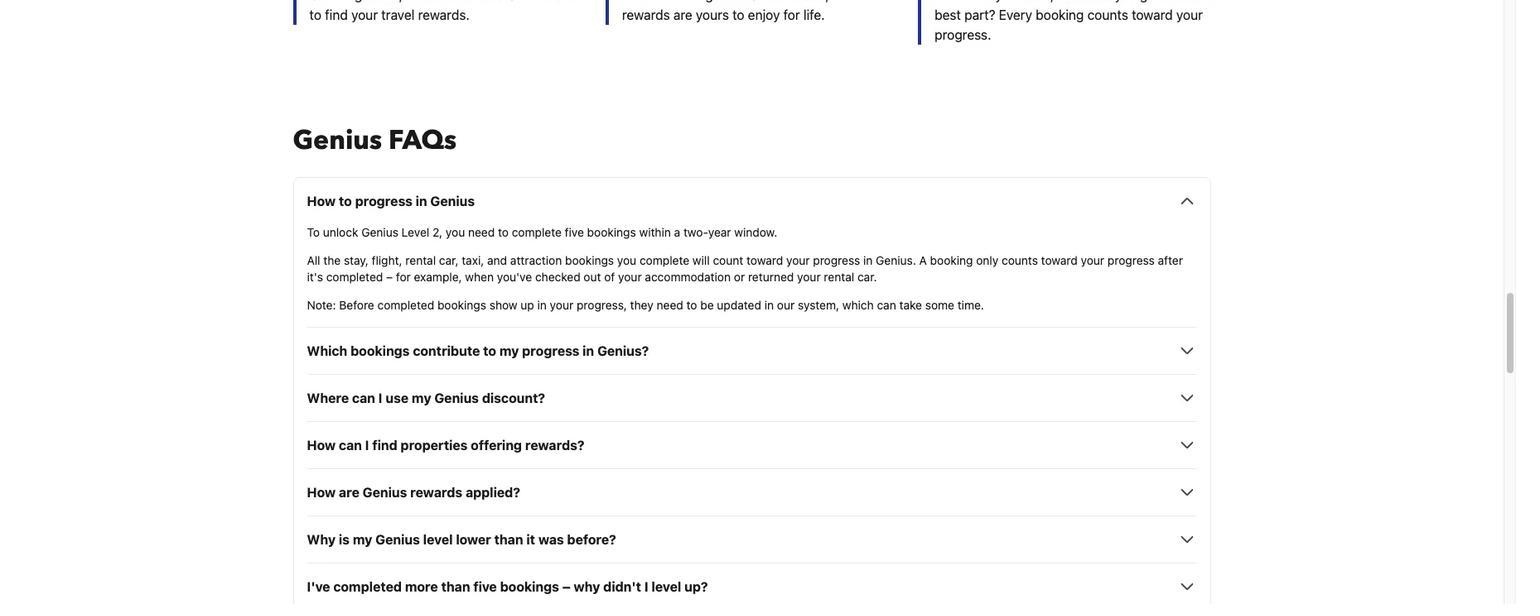 Task type: describe. For each thing, give the bounding box(es) containing it.
why
[[574, 580, 600, 595]]

discount?
[[482, 391, 545, 406]]

– inside dropdown button
[[562, 580, 571, 595]]

find inside once signed in, look for the blue genius label to find your travel rewards.
[[325, 8, 348, 23]]

counts inside the more you book, the more you get. the best part? every booking counts toward your progress.
[[1088, 8, 1128, 23]]

window.
[[734, 226, 778, 240]]

rewards inside after unlocking each genius level, the rewards are yours to enjoy for life.
[[622, 8, 670, 23]]

genius faqs
[[293, 123, 457, 159]]

example,
[[414, 270, 462, 284]]

complete inside all the stay, flight, rental car, taxi, and attraction bookings you complete will count toward your progress in genius. a booking only counts toward your progress after it's completed – for example, when you've checked out of your accommodation or returned your rental car.
[[640, 254, 690, 268]]

find inside dropdown button
[[372, 439, 397, 454]]

bookings left within
[[587, 226, 636, 240]]

more inside dropdown button
[[405, 580, 438, 595]]

why is my genius level lower than it was before?
[[307, 533, 616, 548]]

each
[[717, 0, 746, 3]]

it
[[527, 533, 535, 548]]

progress left after
[[1108, 254, 1155, 268]]

how for how are genius rewards applied?
[[307, 486, 336, 501]]

counts inside all the stay, flight, rental car, taxi, and attraction bookings you complete will count toward your progress in genius. a booking only counts toward your progress after it's completed – for example, when you've checked out of your accommodation or returned your rental car.
[[1002, 254, 1038, 268]]

my for to
[[499, 344, 519, 359]]

i've completed more than five bookings – why didn't i level up?
[[307, 580, 708, 595]]

bookings down when at top left
[[437, 299, 486, 313]]

up?
[[684, 580, 708, 595]]

enjoy
[[748, 8, 780, 23]]

genius?
[[597, 344, 649, 359]]

1 horizontal spatial toward
[[1041, 254, 1078, 268]]

how are genius rewards applied? button
[[307, 483, 1197, 503]]

how can i find properties offering rewards? button
[[307, 436, 1197, 456]]

where can i use my genius discount? button
[[307, 389, 1197, 409]]

note:
[[307, 299, 336, 313]]

five inside i've completed more than five bookings – why didn't i level up? dropdown button
[[473, 580, 497, 595]]

and
[[487, 254, 507, 268]]

in,
[[389, 0, 403, 3]]

your inside the more you book, the more you get. the best part? every booking counts toward your progress.
[[1177, 8, 1203, 23]]

to
[[307, 226, 320, 240]]

0 vertical spatial need
[[468, 226, 495, 240]]

are inside after unlocking each genius level, the rewards are yours to enjoy for life.
[[674, 8, 693, 23]]

1 the from the left
[[935, 0, 958, 3]]

which
[[843, 299, 874, 313]]

in inside dropdown button
[[416, 194, 427, 209]]

in left our
[[765, 299, 774, 313]]

updated
[[717, 299, 762, 313]]

0 vertical spatial level
[[423, 533, 453, 548]]

look
[[406, 0, 431, 3]]

will
[[693, 254, 710, 268]]

some
[[925, 299, 955, 313]]

for inside once signed in, look for the blue genius label to find your travel rewards.
[[435, 0, 451, 3]]

progress inside dropdown button
[[355, 194, 413, 209]]

which bookings contribute to my progress in genius?
[[307, 344, 649, 359]]

count
[[713, 254, 744, 268]]

time.
[[958, 299, 984, 313]]

signed
[[345, 0, 385, 3]]

2 horizontal spatial more
[[1081, 0, 1111, 3]]

i for use
[[378, 391, 382, 406]]

how for how to progress in genius
[[307, 194, 336, 209]]

all the stay, flight, rental car, taxi, and attraction bookings you complete will count toward your progress in genius. a booking only counts toward your progress after it's completed – for example, when you've checked out of your accommodation or returned your rental car.
[[307, 254, 1183, 284]]

properties
[[401, 439, 468, 454]]

booking inside all the stay, flight, rental car, taxi, and attraction bookings you complete will count toward your progress in genius. a booking only counts toward your progress after it's completed – for example, when you've checked out of your accommodation or returned your rental car.
[[930, 254, 973, 268]]

how can i find properties offering rewards?
[[307, 439, 585, 454]]

was
[[538, 533, 564, 548]]

how for how can i find properties offering rewards?
[[307, 439, 336, 454]]

of
[[604, 270, 615, 284]]

you right 2,
[[446, 226, 465, 240]]

in inside dropdown button
[[583, 344, 594, 359]]

bookings up use
[[351, 344, 410, 359]]

to left be
[[687, 299, 697, 313]]

every
[[999, 8, 1032, 23]]

show
[[490, 299, 518, 313]]

your inside once signed in, look for the blue genius label to find your travel rewards.
[[351, 8, 378, 23]]

1 vertical spatial completed
[[377, 299, 434, 313]]

0 vertical spatial than
[[494, 533, 523, 548]]

1 vertical spatial than
[[441, 580, 470, 595]]

to inside after unlocking each genius level, the rewards are yours to enjoy for life.
[[733, 8, 745, 23]]

a
[[674, 226, 680, 240]]

genius inside after unlocking each genius level, the rewards are yours to enjoy for life.
[[749, 0, 791, 3]]

toward for count
[[747, 254, 783, 268]]

offering
[[471, 439, 522, 454]]

unlock
[[323, 226, 358, 240]]

1 horizontal spatial rental
[[824, 270, 854, 284]]

out
[[584, 270, 601, 284]]

the inside once signed in, look for the blue genius label to find your travel rewards.
[[455, 0, 474, 3]]

take
[[899, 299, 922, 313]]

unlocking
[[655, 0, 713, 3]]

rewards.
[[418, 8, 470, 23]]

only
[[976, 254, 999, 268]]

part?
[[965, 8, 996, 23]]

bookings down it
[[500, 580, 559, 595]]

booking inside the more you book, the more you get. the best part? every booking counts toward your progress.
[[1036, 8, 1084, 23]]

two-
[[684, 226, 708, 240]]

2 the from the left
[[1167, 0, 1190, 3]]

yours
[[696, 8, 729, 23]]

our
[[777, 299, 795, 313]]

system,
[[798, 299, 839, 313]]

genius inside once signed in, look for the blue genius label to find your travel rewards.
[[507, 0, 549, 3]]

progress.
[[935, 28, 991, 43]]

can for how can i find properties offering rewards?
[[339, 439, 362, 454]]

you've
[[497, 270, 532, 284]]

car,
[[439, 254, 459, 268]]

contribute
[[413, 344, 480, 359]]

progress inside dropdown button
[[522, 344, 580, 359]]

where
[[307, 391, 349, 406]]

completed inside i've completed more than five bookings – why didn't i level up? dropdown button
[[333, 580, 402, 595]]

blue
[[478, 0, 504, 3]]

faqs
[[389, 123, 457, 159]]

get.
[[1140, 0, 1164, 3]]

once
[[309, 0, 341, 3]]

genius down how are genius rewards applied?
[[376, 533, 420, 548]]

within
[[639, 226, 671, 240]]

all
[[307, 254, 320, 268]]

why
[[307, 533, 336, 548]]

after
[[622, 0, 652, 3]]

progress up car.
[[813, 254, 860, 268]]

lower
[[456, 533, 491, 548]]

to inside dropdown button
[[483, 344, 496, 359]]

to inside dropdown button
[[339, 194, 352, 209]]

my inside why is my genius level lower than it was before? dropdown button
[[353, 533, 372, 548]]

can for where can i use my genius discount?
[[352, 391, 375, 406]]

which
[[307, 344, 347, 359]]

note: before completed bookings show up in your progress, they need to be updated in our system, which can take some time.
[[307, 299, 984, 313]]

accommodation
[[645, 270, 731, 284]]

use
[[386, 391, 409, 406]]

rewards?
[[525, 439, 585, 454]]

car.
[[858, 270, 877, 284]]

book,
[[1021, 0, 1054, 3]]

you inside all the stay, flight, rental car, taxi, and attraction bookings you complete will count toward your progress in genius. a booking only counts toward your progress after it's completed – for example, when you've checked out of your accommodation or returned your rental car.
[[617, 254, 637, 268]]

after unlocking each genius level, the rewards are yours to enjoy for life.
[[622, 0, 852, 23]]



Task type: locate. For each thing, give the bounding box(es) containing it.
2,
[[433, 226, 443, 240]]

can down the where in the bottom left of the page
[[339, 439, 362, 454]]

the inside the more you book, the more you get. the best part? every booking counts toward your progress.
[[1058, 0, 1077, 3]]

– down the flight, on the left
[[386, 270, 393, 284]]

1 vertical spatial need
[[657, 299, 683, 313]]

attraction
[[510, 254, 562, 268]]

0 horizontal spatial rental
[[406, 254, 436, 268]]

my for use
[[412, 391, 431, 406]]

i've completed more than five bookings – why didn't i level up? button
[[307, 578, 1197, 598]]

0 vertical spatial are
[[674, 8, 693, 23]]

didn't
[[603, 580, 641, 595]]

than down why is my genius level lower than it was before?
[[441, 580, 470, 595]]

2 vertical spatial my
[[353, 533, 372, 548]]

for
[[435, 0, 451, 3], [784, 8, 800, 23], [396, 270, 411, 284]]

1 horizontal spatial more
[[961, 0, 992, 3]]

you left get.
[[1115, 0, 1137, 3]]

1 vertical spatial for
[[784, 8, 800, 23]]

1 horizontal spatial booking
[[1036, 8, 1084, 23]]

1 vertical spatial can
[[352, 391, 375, 406]]

the up best
[[935, 0, 958, 3]]

1 vertical spatial rewards
[[410, 486, 463, 501]]

returned
[[748, 270, 794, 284]]

are down "unlocking"
[[674, 8, 693, 23]]

the right level,
[[833, 0, 852, 3]]

1 horizontal spatial five
[[565, 226, 584, 240]]

than
[[494, 533, 523, 548], [441, 580, 470, 595]]

1 horizontal spatial complete
[[640, 254, 690, 268]]

genius down properties
[[363, 486, 407, 501]]

genius.
[[876, 254, 916, 268]]

2 horizontal spatial toward
[[1132, 8, 1173, 23]]

you up they
[[617, 254, 637, 268]]

my down show
[[499, 344, 519, 359]]

booking down book,
[[1036, 8, 1084, 23]]

0 horizontal spatial find
[[325, 8, 348, 23]]

applied?
[[466, 486, 520, 501]]

level left 'up?'
[[652, 580, 681, 595]]

the up rewards.
[[455, 0, 474, 3]]

2 horizontal spatial for
[[784, 8, 800, 23]]

i up how are genius rewards applied?
[[365, 439, 369, 454]]

toward inside the more you book, the more you get. the best part? every booking counts toward your progress.
[[1132, 8, 1173, 23]]

1 vertical spatial rental
[[824, 270, 854, 284]]

when
[[465, 270, 494, 284]]

than left it
[[494, 533, 523, 548]]

i inside dropdown button
[[378, 391, 382, 406]]

0 vertical spatial can
[[877, 299, 896, 313]]

genius right blue
[[507, 0, 549, 3]]

rewards inside dropdown button
[[410, 486, 463, 501]]

how inside 'how can i find properties offering rewards?' dropdown button
[[307, 439, 336, 454]]

i've
[[307, 580, 330, 595]]

are
[[674, 8, 693, 23], [339, 486, 360, 501]]

0 horizontal spatial the
[[935, 0, 958, 3]]

1 vertical spatial –
[[562, 580, 571, 595]]

2 vertical spatial i
[[645, 580, 648, 595]]

in inside all the stay, flight, rental car, taxi, and attraction bookings you complete will count toward your progress in genius. a booking only counts toward your progress after it's completed – for example, when you've checked out of your accommodation or returned your rental car.
[[863, 254, 873, 268]]

once signed in, look for the blue genius label to find your travel rewards.
[[309, 0, 581, 23]]

can left use
[[352, 391, 375, 406]]

2 vertical spatial for
[[396, 270, 411, 284]]

i
[[378, 391, 382, 406], [365, 439, 369, 454], [645, 580, 648, 595]]

completed right the i've
[[333, 580, 402, 595]]

toward down get.
[[1132, 8, 1173, 23]]

0 vertical spatial for
[[435, 0, 451, 3]]

1 vertical spatial how
[[307, 439, 336, 454]]

where can i use my genius discount?
[[307, 391, 545, 406]]

1 horizontal spatial for
[[435, 0, 451, 3]]

you up every
[[996, 0, 1017, 3]]

genius up 'how to progress in genius'
[[293, 123, 382, 159]]

the inside all the stay, flight, rental car, taxi, and attraction bookings you complete will count toward your progress in genius. a booking only counts toward your progress after it's completed – for example, when you've checked out of your accommodation or returned your rental car.
[[323, 254, 341, 268]]

genius inside dropdown button
[[435, 391, 479, 406]]

genius up the enjoy
[[749, 0, 791, 3]]

can inside 'how can i find properties offering rewards?' dropdown button
[[339, 439, 362, 454]]

completed down "stay,"
[[326, 270, 383, 284]]

more left get.
[[1081, 0, 1111, 3]]

more down why is my genius level lower than it was before?
[[405, 580, 438, 595]]

your
[[351, 8, 378, 23], [1177, 8, 1203, 23], [786, 254, 810, 268], [1081, 254, 1105, 268], [618, 270, 642, 284], [797, 270, 821, 284], [550, 299, 574, 313]]

flight,
[[372, 254, 402, 268]]

level,
[[794, 0, 829, 3]]

how to progress in genius button
[[307, 192, 1197, 212]]

the right all
[[323, 254, 341, 268]]

1 horizontal spatial level
[[652, 580, 681, 595]]

need
[[468, 226, 495, 240], [657, 299, 683, 313]]

travel
[[381, 8, 415, 23]]

2 vertical spatial how
[[307, 486, 336, 501]]

the right book,
[[1058, 0, 1077, 3]]

0 vertical spatial my
[[499, 344, 519, 359]]

my
[[499, 344, 519, 359], [412, 391, 431, 406], [353, 533, 372, 548]]

more
[[961, 0, 992, 3], [1081, 0, 1111, 3], [405, 580, 438, 595]]

how inside how to progress in genius dropdown button
[[307, 194, 336, 209]]

to down once
[[309, 8, 322, 23]]

1 vertical spatial counts
[[1002, 254, 1038, 268]]

0 horizontal spatial complete
[[512, 226, 562, 240]]

bookings inside all the stay, flight, rental car, taxi, and attraction bookings you complete will count toward your progress in genius. a booking only counts toward your progress after it's completed – for example, when you've checked out of your accommodation or returned your rental car.
[[565, 254, 614, 268]]

2 vertical spatial can
[[339, 439, 362, 454]]

how down the where in the bottom left of the page
[[307, 439, 336, 454]]

genius inside dropdown button
[[430, 194, 475, 209]]

complete
[[512, 226, 562, 240], [640, 254, 690, 268]]

rewards down properties
[[410, 486, 463, 501]]

the inside after unlocking each genius level, the rewards are yours to enjoy for life.
[[833, 0, 852, 3]]

best
[[935, 8, 961, 23]]

a
[[919, 254, 927, 268]]

it's
[[307, 270, 323, 284]]

0 vertical spatial counts
[[1088, 8, 1128, 23]]

1 vertical spatial five
[[473, 580, 497, 595]]

to up unlock
[[339, 194, 352, 209]]

five down lower
[[473, 580, 497, 595]]

0 vertical spatial rewards
[[622, 8, 670, 23]]

0 vertical spatial –
[[386, 270, 393, 284]]

after
[[1158, 254, 1183, 268]]

i left use
[[378, 391, 382, 406]]

1 vertical spatial find
[[372, 439, 397, 454]]

0 vertical spatial complete
[[512, 226, 562, 240]]

1 how from the top
[[307, 194, 336, 209]]

in
[[416, 194, 427, 209], [863, 254, 873, 268], [537, 299, 547, 313], [765, 299, 774, 313], [583, 344, 594, 359]]

in up the level
[[416, 194, 427, 209]]

– left why
[[562, 580, 571, 595]]

more up part?
[[961, 0, 992, 3]]

0 horizontal spatial need
[[468, 226, 495, 240]]

0 vertical spatial find
[[325, 8, 348, 23]]

1 horizontal spatial find
[[372, 439, 397, 454]]

progress,
[[577, 299, 627, 313]]

rental
[[406, 254, 436, 268], [824, 270, 854, 284]]

for inside after unlocking each genius level, the rewards are yours to enjoy for life.
[[784, 8, 800, 23]]

rewards
[[622, 8, 670, 23], [410, 486, 463, 501]]

1 vertical spatial my
[[412, 391, 431, 406]]

my right is
[[353, 533, 372, 548]]

for up rewards.
[[435, 0, 451, 3]]

life.
[[804, 8, 825, 23]]

be
[[700, 299, 714, 313]]

are inside dropdown button
[[339, 486, 360, 501]]

completed down example,
[[377, 299, 434, 313]]

2 vertical spatial completed
[[333, 580, 402, 595]]

how up the to
[[307, 194, 336, 209]]

1 horizontal spatial need
[[657, 299, 683, 313]]

1 horizontal spatial than
[[494, 533, 523, 548]]

1 vertical spatial i
[[365, 439, 369, 454]]

0 vertical spatial completed
[[326, 270, 383, 284]]

to down the each
[[733, 8, 745, 23]]

1 horizontal spatial rewards
[[622, 8, 670, 23]]

up
[[521, 299, 534, 313]]

toward right the only
[[1041, 254, 1078, 268]]

how up why
[[307, 486, 336, 501]]

level
[[423, 533, 453, 548], [652, 580, 681, 595]]

my inside where can i use my genius discount? dropdown button
[[412, 391, 431, 406]]

0 vertical spatial five
[[565, 226, 584, 240]]

genius
[[507, 0, 549, 3], [749, 0, 791, 3], [293, 123, 382, 159], [430, 194, 475, 209], [361, 226, 399, 240], [435, 391, 479, 406], [363, 486, 407, 501], [376, 533, 420, 548]]

1 vertical spatial are
[[339, 486, 360, 501]]

rewards down after
[[622, 8, 670, 23]]

why is my genius level lower than it was before? button
[[307, 531, 1197, 550]]

in up car.
[[863, 254, 873, 268]]

to right contribute at the left of page
[[483, 344, 496, 359]]

3 how from the top
[[307, 486, 336, 501]]

which bookings contribute to my progress in genius? button
[[307, 342, 1197, 362]]

level left lower
[[423, 533, 453, 548]]

toward up returned
[[747, 254, 783, 268]]

for inside all the stay, flight, rental car, taxi, and attraction bookings you complete will count toward your progress in genius. a booking only counts toward your progress after it's completed – for example, when you've checked out of your accommodation or returned your rental car.
[[396, 270, 411, 284]]

0 horizontal spatial booking
[[930, 254, 973, 268]]

1 horizontal spatial the
[[1167, 0, 1190, 3]]

five up checked
[[565, 226, 584, 240]]

0 horizontal spatial are
[[339, 486, 360, 501]]

the right get.
[[1167, 0, 1190, 3]]

stay,
[[344, 254, 369, 268]]

toward for counts
[[1132, 8, 1173, 23]]

0 horizontal spatial toward
[[747, 254, 783, 268]]

or
[[734, 270, 745, 284]]

bookings up out
[[565, 254, 614, 268]]

0 vertical spatial how
[[307, 194, 336, 209]]

my right use
[[412, 391, 431, 406]]

find down once
[[325, 8, 348, 23]]

1 horizontal spatial my
[[412, 391, 431, 406]]

label
[[552, 0, 581, 3]]

to up "and"
[[498, 226, 509, 240]]

genius up the flight, on the left
[[361, 226, 399, 240]]

2 horizontal spatial my
[[499, 344, 519, 359]]

0 vertical spatial i
[[378, 391, 382, 406]]

the
[[935, 0, 958, 3], [1167, 0, 1190, 3]]

counts
[[1088, 8, 1128, 23], [1002, 254, 1038, 268]]

0 horizontal spatial i
[[365, 439, 369, 454]]

find down use
[[372, 439, 397, 454]]

progress
[[355, 194, 413, 209], [813, 254, 860, 268], [1108, 254, 1155, 268], [522, 344, 580, 359]]

five
[[565, 226, 584, 240], [473, 580, 497, 595]]

how inside how are genius rewards applied? dropdown button
[[307, 486, 336, 501]]

my inside which bookings contribute to my progress in genius? dropdown button
[[499, 344, 519, 359]]

0 horizontal spatial level
[[423, 533, 453, 548]]

0 horizontal spatial than
[[441, 580, 470, 595]]

genius up 2,
[[430, 194, 475, 209]]

rental left car.
[[824, 270, 854, 284]]

complete up attraction
[[512, 226, 562, 240]]

genius down contribute at the left of page
[[435, 391, 479, 406]]

i right the didn't
[[645, 580, 648, 595]]

0 horizontal spatial five
[[473, 580, 497, 595]]

to unlock genius level 2, you need to complete five bookings within a two-year window.
[[307, 226, 778, 240]]

to inside once signed in, look for the blue genius label to find your travel rewards.
[[309, 8, 322, 23]]

in right up
[[537, 299, 547, 313]]

0 vertical spatial rental
[[406, 254, 436, 268]]

1 vertical spatial complete
[[640, 254, 690, 268]]

year
[[708, 226, 731, 240]]

for left life.
[[784, 8, 800, 23]]

the more you book, the more you get. the best part? every booking counts toward your progress.
[[935, 0, 1203, 43]]

i for find
[[365, 439, 369, 454]]

is
[[339, 533, 350, 548]]

– inside all the stay, flight, rental car, taxi, and attraction bookings you complete will count toward your progress in genius. a booking only counts toward your progress after it's completed – for example, when you've checked out of your accommodation or returned your rental car.
[[386, 270, 393, 284]]

need right they
[[657, 299, 683, 313]]

before
[[339, 299, 374, 313]]

find
[[325, 8, 348, 23], [372, 439, 397, 454]]

in left genius?
[[583, 344, 594, 359]]

need up taxi,
[[468, 226, 495, 240]]

2 how from the top
[[307, 439, 336, 454]]

0 horizontal spatial rewards
[[410, 486, 463, 501]]

2 horizontal spatial i
[[645, 580, 648, 595]]

for down the flight, on the left
[[396, 270, 411, 284]]

booking right a
[[930, 254, 973, 268]]

1 horizontal spatial are
[[674, 8, 693, 23]]

0 horizontal spatial more
[[405, 580, 438, 595]]

bookings
[[587, 226, 636, 240], [565, 254, 614, 268], [437, 299, 486, 313], [351, 344, 410, 359], [500, 580, 559, 595]]

complete up the accommodation
[[640, 254, 690, 268]]

–
[[386, 270, 393, 284], [562, 580, 571, 595]]

1 horizontal spatial –
[[562, 580, 571, 595]]

1 horizontal spatial counts
[[1088, 8, 1128, 23]]

progress down up
[[522, 344, 580, 359]]

progress up the level
[[355, 194, 413, 209]]

1 vertical spatial level
[[652, 580, 681, 595]]

0 horizontal spatial for
[[396, 270, 411, 284]]

1 horizontal spatial i
[[378, 391, 382, 406]]

can inside where can i use my genius discount? dropdown button
[[352, 391, 375, 406]]

1 vertical spatial booking
[[930, 254, 973, 268]]

0 horizontal spatial my
[[353, 533, 372, 548]]

rental up example,
[[406, 254, 436, 268]]

before?
[[567, 533, 616, 548]]

how to progress in genius
[[307, 194, 475, 209]]

taxi,
[[462, 254, 484, 268]]

0 vertical spatial booking
[[1036, 8, 1084, 23]]

how are genius rewards applied?
[[307, 486, 520, 501]]

0 horizontal spatial counts
[[1002, 254, 1038, 268]]

are up is
[[339, 486, 360, 501]]

can left take
[[877, 299, 896, 313]]

completed inside all the stay, flight, rental car, taxi, and attraction bookings you complete will count toward your progress in genius. a booking only counts toward your progress after it's completed – for example, when you've checked out of your accommodation or returned your rental car.
[[326, 270, 383, 284]]

0 horizontal spatial –
[[386, 270, 393, 284]]

level
[[402, 226, 429, 240]]



Task type: vqa. For each thing, say whether or not it's contained in the screenshot.
off in 10% off From US$117.07 US$105.36
no



